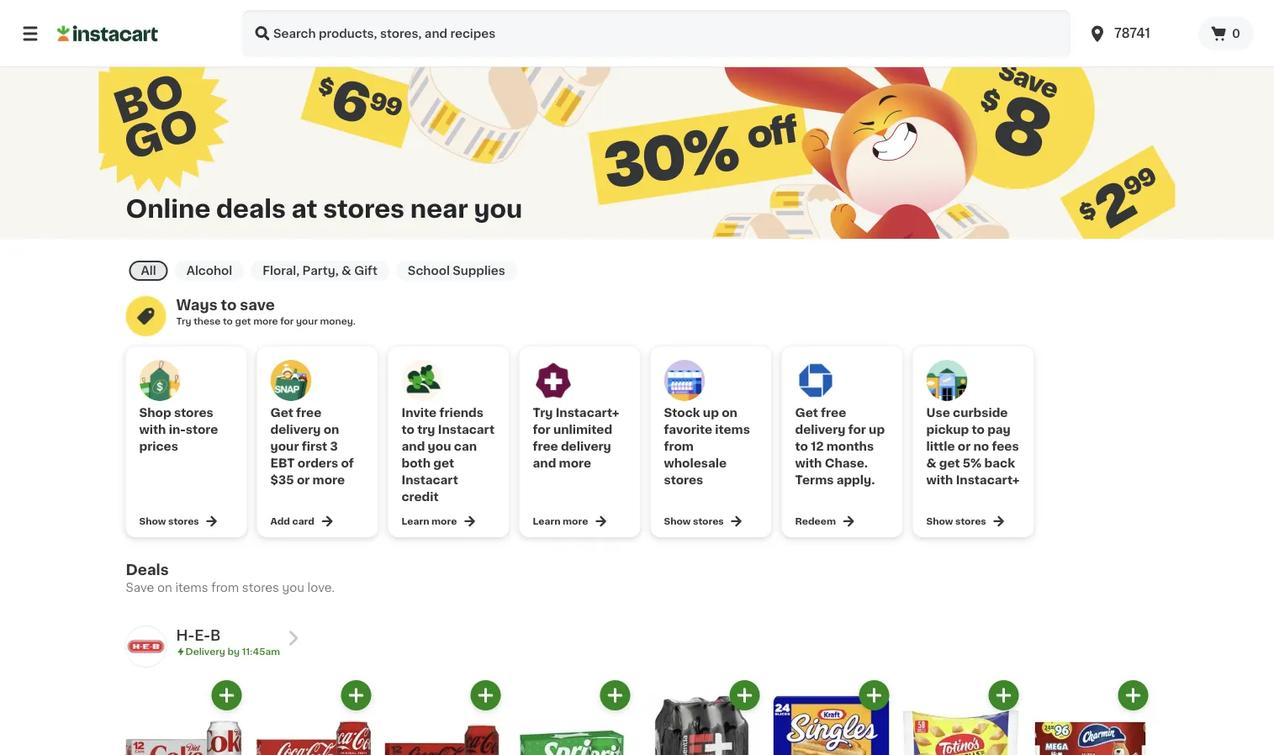 Task type: describe. For each thing, give the bounding box(es) containing it.
0 vertical spatial instacart
[[438, 424, 495, 436]]

or inside use curbside pickup to pay little or no fees & get 5% back with instacart+
[[958, 441, 971, 453]]

delivery for first
[[271, 424, 321, 436]]

5 product group from the left
[[644, 681, 760, 756]]

prices
[[139, 441, 178, 453]]

your inside get free delivery on your first 3 ebt orders of $35 or more
[[271, 441, 299, 453]]

get free delivery for up to 12 months with chase. terms apply.
[[796, 407, 885, 486]]

savings education cards icon image
[[126, 296, 166, 337]]

party,
[[303, 265, 339, 277]]

try instacart+ for unlimited free delivery and more
[[533, 407, 620, 470]]

your inside ways to save try these to get more for your money.
[[296, 317, 318, 326]]

8 product group from the left
[[1033, 681, 1149, 756]]

try
[[417, 424, 435, 436]]

2 product group from the left
[[255, 681, 371, 756]]

learn for invite friends to try instacart and you can both get instacart credit
[[402, 517, 430, 526]]

in-
[[169, 424, 186, 436]]

stores inside the deals save on items from stores you love.
[[242, 582, 279, 594]]

all link
[[129, 261, 168, 281]]

learn for try instacart+ for unlimited free delivery and more
[[533, 517, 561, 526]]

or inside get free delivery on your first 3 ebt orders of $35 or more
[[297, 475, 310, 486]]

with inside use curbside pickup to pay little or no fees & get 5% back with instacart+
[[927, 475, 954, 486]]

e-
[[195, 629, 210, 643]]

to inside invite friends to try instacart and you can both get instacart credit
[[402, 424, 415, 436]]

both
[[402, 458, 431, 470]]

7 product group from the left
[[903, 681, 1019, 756]]

h-e-b
[[176, 629, 221, 643]]

0
[[1233, 28, 1241, 40]]

show for stock up on favorite items from wholesale stores
[[664, 517, 691, 526]]

1 add image from the left
[[346, 685, 367, 706]]

5 add image from the left
[[864, 685, 885, 706]]

3
[[330, 441, 338, 453]]

can
[[454, 441, 477, 453]]

no
[[974, 441, 990, 453]]

free for on
[[296, 407, 322, 419]]

show stores for shop stores with in-store prices
[[139, 517, 199, 526]]

items inside the deals save on items from stores you love.
[[175, 582, 208, 594]]

floral, party, & gift link
[[251, 261, 389, 281]]

free for for
[[821, 407, 847, 419]]

all
[[141, 265, 156, 277]]

to left save
[[221, 298, 237, 313]]

more down the try instacart+ for unlimited free delivery and more
[[563, 517, 588, 526]]

gift
[[354, 265, 378, 277]]

stock up on favorite items from wholesale stores
[[664, 407, 750, 486]]

and inside the try instacart+ for unlimited free delivery and more
[[533, 458, 556, 470]]

back
[[985, 458, 1016, 470]]

love.
[[308, 582, 335, 594]]

deals
[[216, 197, 286, 221]]

ebt
[[271, 458, 295, 470]]

stores inside stock up on favorite items from wholesale stores
[[664, 475, 704, 486]]

0 button
[[1199, 17, 1255, 50]]

online
[[126, 197, 211, 221]]

invite
[[402, 407, 437, 419]]

near
[[410, 197, 468, 221]]

2 add image from the left
[[475, 685, 496, 706]]

instacart+ inside the try instacart+ for unlimited free delivery and more
[[556, 407, 620, 419]]

shop
[[139, 407, 171, 419]]

& inside the 'floral, party, & gift' link
[[342, 265, 352, 277]]

h e b image
[[126, 627, 166, 667]]

3 product group from the left
[[385, 681, 501, 756]]

terms
[[796, 475, 834, 486]]

card
[[292, 517, 315, 526]]

pay
[[988, 424, 1011, 436]]

$35
[[271, 475, 294, 486]]

get for get free delivery for up to 12 months with chase. terms apply.
[[796, 407, 819, 419]]

b
[[210, 629, 221, 643]]

with inside shop stores with in-store prices
[[139, 424, 166, 436]]

& inside use curbside pickup to pay little or no fees & get 5% back with instacart+
[[927, 458, 937, 470]]

unlimited
[[554, 424, 613, 436]]

favorite
[[664, 424, 713, 436]]

curbside
[[953, 407, 1008, 419]]

for inside get free delivery for up to 12 months with chase. terms apply.
[[849, 424, 867, 436]]

store
[[186, 424, 218, 436]]

school
[[408, 265, 450, 277]]

7 add image from the left
[[1123, 685, 1144, 706]]

school supplies
[[408, 265, 506, 277]]

use
[[927, 407, 951, 419]]

friends
[[440, 407, 484, 419]]

show stores for stock up on favorite items from wholesale stores
[[664, 517, 724, 526]]

try inside ways to save try these to get more for your money.
[[176, 317, 191, 326]]

add
[[271, 517, 290, 526]]

get for get free delivery on your first 3 ebt orders of $35 or more
[[271, 407, 294, 419]]

from inside the deals save on items from stores you love.
[[211, 582, 239, 594]]

learn more for try instacart+ for unlimited free delivery and more
[[533, 517, 588, 526]]

more inside the try instacart+ for unlimited free delivery and more
[[559, 458, 592, 470]]

save
[[240, 298, 275, 313]]

get inside use curbside pickup to pay little or no fees & get 5% back with instacart+
[[940, 458, 961, 470]]

online deals at stores near you
[[126, 197, 523, 221]]

deals
[[126, 563, 169, 578]]



Task type: locate. For each thing, give the bounding box(es) containing it.
instacart+ down back on the bottom of page
[[956, 475, 1020, 486]]

more inside get free delivery on your first 3 ebt orders of $35 or more
[[313, 475, 345, 486]]

0 horizontal spatial up
[[703, 407, 719, 419]]

to left try
[[402, 424, 415, 436]]

stores inside shop stores with in-store prices
[[174, 407, 213, 419]]

get up 12
[[796, 407, 819, 419]]

fees
[[992, 441, 1019, 453]]

or
[[958, 441, 971, 453], [297, 475, 310, 486]]

show stores for use curbside pickup to pay little or no fees & get 5% back with instacart+
[[927, 517, 987, 526]]

2 horizontal spatial show stores
[[927, 517, 987, 526]]

2 horizontal spatial get
[[940, 458, 961, 470]]

get down "can"
[[434, 458, 454, 470]]

0 horizontal spatial free
[[296, 407, 322, 419]]

0 horizontal spatial on
[[157, 582, 172, 594]]

months
[[827, 441, 874, 453]]

0 horizontal spatial instacart+
[[556, 407, 620, 419]]

for left unlimited
[[533, 424, 551, 436]]

to left 12
[[796, 441, 809, 453]]

free inside the try instacart+ for unlimited free delivery and more
[[533, 441, 558, 453]]

more inside ways to save try these to get more for your money.
[[253, 317, 278, 326]]

apply.
[[837, 475, 876, 486]]

to
[[221, 298, 237, 313], [223, 317, 233, 326], [402, 424, 415, 436], [972, 424, 985, 436], [796, 441, 809, 453]]

show stores down 5%
[[927, 517, 987, 526]]

1 horizontal spatial with
[[796, 458, 822, 470]]

learn more for invite friends to try instacart and you can both get instacart credit
[[402, 517, 457, 526]]

0 horizontal spatial show stores
[[139, 517, 199, 526]]

try down ways
[[176, 317, 191, 326]]

get
[[271, 407, 294, 419], [796, 407, 819, 419]]

0 horizontal spatial for
[[280, 317, 294, 326]]

1 vertical spatial up
[[869, 424, 885, 436]]

free inside get free delivery for up to 12 months with chase. terms apply.
[[821, 407, 847, 419]]

delivery inside get free delivery for up to 12 months with chase. terms apply.
[[796, 424, 846, 436]]

delivery down unlimited
[[561, 441, 612, 453]]

show up "deals"
[[139, 517, 166, 526]]

1 horizontal spatial items
[[715, 424, 750, 436]]

free up 12
[[821, 407, 847, 419]]

delivery inside get free delivery on your first 3 ebt orders of $35 or more
[[271, 424, 321, 436]]

little
[[927, 441, 955, 453]]

try
[[176, 317, 191, 326], [533, 407, 553, 419]]

0 horizontal spatial items
[[175, 582, 208, 594]]

instacart+ inside use curbside pickup to pay little or no fees & get 5% back with instacart+
[[956, 475, 1020, 486]]

2 horizontal spatial on
[[722, 407, 738, 419]]

save
[[126, 582, 154, 594]]

for inside ways to save try these to get more for your money.
[[280, 317, 294, 326]]

from inside stock up on favorite items from wholesale stores
[[664, 441, 694, 453]]

from up b
[[211, 582, 239, 594]]

2 horizontal spatial you
[[474, 197, 523, 221]]

pickup
[[927, 424, 970, 436]]

delivery inside the try instacart+ for unlimited free delivery and more
[[561, 441, 612, 453]]

3 add image from the left
[[605, 685, 626, 706]]

1 horizontal spatial show
[[664, 517, 691, 526]]

your left money.
[[296, 317, 318, 326]]

alcohol
[[186, 265, 232, 277]]

to inside use curbside pickup to pay little or no fees & get 5% back with instacart+
[[972, 424, 985, 436]]

1 vertical spatial from
[[211, 582, 239, 594]]

1 vertical spatial on
[[324, 424, 339, 436]]

6 add image from the left
[[994, 685, 1015, 706]]

instacart+
[[556, 407, 620, 419], [956, 475, 1020, 486]]

instacart+ up unlimited
[[556, 407, 620, 419]]

of
[[341, 458, 354, 470]]

1 get from the left
[[271, 407, 294, 419]]

on
[[722, 407, 738, 419], [324, 424, 339, 436], [157, 582, 172, 594]]

by
[[228, 647, 240, 657]]

show down wholesale
[[664, 517, 691, 526]]

1 vertical spatial &
[[927, 458, 937, 470]]

free inside get free delivery on your first 3 ebt orders of $35 or more
[[296, 407, 322, 419]]

0 vertical spatial up
[[703, 407, 719, 419]]

for down floral,
[[280, 317, 294, 326]]

up inside stock up on favorite items from wholesale stores
[[703, 407, 719, 419]]

from
[[664, 441, 694, 453], [211, 582, 239, 594]]

0 horizontal spatial you
[[282, 582, 305, 594]]

ways to save try these to get more for your money.
[[176, 298, 356, 326]]

orders
[[298, 458, 338, 470]]

0 vertical spatial instacart+
[[556, 407, 620, 419]]

get up ebt
[[271, 407, 294, 419]]

1 horizontal spatial learn
[[533, 517, 561, 526]]

2 show stores from the left
[[664, 517, 724, 526]]

items right favorite
[[715, 424, 750, 436]]

show for shop stores with in-store prices
[[139, 517, 166, 526]]

0 vertical spatial or
[[958, 441, 971, 453]]

supplies
[[453, 265, 506, 277]]

more down save
[[253, 317, 278, 326]]

up
[[703, 407, 719, 419], [869, 424, 885, 436]]

items up h- at bottom
[[175, 582, 208, 594]]

delivery up 12
[[796, 424, 846, 436]]

5%
[[963, 458, 982, 470]]

stock
[[664, 407, 701, 419]]

1 horizontal spatial up
[[869, 424, 885, 436]]

show stores down wholesale
[[664, 517, 724, 526]]

1 horizontal spatial from
[[664, 441, 694, 453]]

alcohol link
[[175, 261, 244, 281]]

2 horizontal spatial free
[[821, 407, 847, 419]]

delivery up first
[[271, 424, 321, 436]]

1 horizontal spatial free
[[533, 441, 558, 453]]

redeem
[[796, 517, 836, 526]]

free up first
[[296, 407, 322, 419]]

0 horizontal spatial or
[[297, 475, 310, 486]]

0 horizontal spatial try
[[176, 317, 191, 326]]

0 horizontal spatial from
[[211, 582, 239, 594]]

1 vertical spatial your
[[271, 441, 299, 453]]

1 horizontal spatial get
[[796, 407, 819, 419]]

items
[[715, 424, 750, 436], [175, 582, 208, 594]]

1 horizontal spatial &
[[927, 458, 937, 470]]

on right save at bottom
[[157, 582, 172, 594]]

1 product group from the left
[[126, 681, 242, 756]]

1 horizontal spatial delivery
[[561, 441, 612, 453]]

on inside stock up on favorite items from wholesale stores
[[722, 407, 738, 419]]

on inside the deals save on items from stores you love.
[[157, 582, 172, 594]]

1 vertical spatial with
[[796, 458, 822, 470]]

0 horizontal spatial with
[[139, 424, 166, 436]]

3 show stores from the left
[[927, 517, 987, 526]]

Search field
[[242, 10, 1071, 57]]

1 vertical spatial try
[[533, 407, 553, 419]]

you inside the deals save on items from stores you love.
[[282, 582, 305, 594]]

get inside get free delivery on your first 3 ebt orders of $35 or more
[[271, 407, 294, 419]]

to inside get free delivery for up to 12 months with chase. terms apply.
[[796, 441, 809, 453]]

delivery for to
[[796, 424, 846, 436]]

1 horizontal spatial try
[[533, 407, 553, 419]]

from down favorite
[[664, 441, 694, 453]]

show
[[139, 517, 166, 526], [664, 517, 691, 526], [927, 517, 954, 526]]

more down credit
[[432, 517, 457, 526]]

0 vertical spatial your
[[296, 317, 318, 326]]

0 horizontal spatial learn
[[402, 517, 430, 526]]

1 vertical spatial items
[[175, 582, 208, 594]]

2 learn more from the left
[[533, 517, 588, 526]]

78741 button
[[1078, 10, 1199, 57], [1088, 10, 1189, 57]]

1 vertical spatial instacart
[[402, 475, 459, 486]]

show stores up "deals"
[[139, 517, 199, 526]]

1 horizontal spatial you
[[428, 441, 451, 453]]

2 horizontal spatial show
[[927, 517, 954, 526]]

delivery
[[186, 647, 225, 657]]

show down little
[[927, 517, 954, 526]]

more
[[253, 317, 278, 326], [559, 458, 592, 470], [313, 475, 345, 486], [432, 517, 457, 526], [563, 517, 588, 526]]

ways
[[176, 298, 218, 313]]

on right stock
[[722, 407, 738, 419]]

0 vertical spatial &
[[342, 265, 352, 277]]

0 vertical spatial with
[[139, 424, 166, 436]]

floral, party, & gift
[[263, 265, 378, 277]]

your
[[296, 317, 318, 326], [271, 441, 299, 453]]

first
[[302, 441, 328, 453]]

0 horizontal spatial get
[[271, 407, 294, 419]]

floral,
[[263, 265, 300, 277]]

0 vertical spatial you
[[474, 197, 523, 221]]

with down little
[[927, 475, 954, 486]]

2 horizontal spatial for
[[849, 424, 867, 436]]

try right the friends
[[533, 407, 553, 419]]

up up favorite
[[703, 407, 719, 419]]

free down unlimited
[[533, 441, 558, 453]]

12
[[811, 441, 824, 453]]

1 show from the left
[[139, 517, 166, 526]]

0 vertical spatial try
[[176, 317, 191, 326]]

and
[[402, 441, 425, 453], [533, 458, 556, 470]]

more down orders
[[313, 475, 345, 486]]

0 horizontal spatial learn more
[[402, 517, 457, 526]]

to right these
[[223, 317, 233, 326]]

you right near
[[474, 197, 523, 221]]

2 horizontal spatial delivery
[[796, 424, 846, 436]]

you for deals
[[282, 582, 305, 594]]

1 vertical spatial you
[[428, 441, 451, 453]]

on inside get free delivery on your first 3 ebt orders of $35 or more
[[324, 424, 339, 436]]

deals save on items from stores you love.
[[126, 563, 335, 594]]

None search field
[[242, 10, 1071, 57]]

0 vertical spatial and
[[402, 441, 425, 453]]

get inside get free delivery for up to 12 months with chase. terms apply.
[[796, 407, 819, 419]]

for
[[280, 317, 294, 326], [533, 424, 551, 436], [849, 424, 867, 436]]

with up terms
[[796, 458, 822, 470]]

2 learn from the left
[[533, 517, 561, 526]]

4 product group from the left
[[515, 681, 631, 756]]

you inside invite friends to try instacart and you can both get instacart credit
[[428, 441, 451, 453]]

2 vertical spatial you
[[282, 582, 305, 594]]

add image
[[216, 685, 237, 706]]

invite friends to try instacart and you can both get instacart credit
[[402, 407, 495, 503]]

&
[[342, 265, 352, 277], [927, 458, 937, 470]]

wholesale
[[664, 458, 727, 470]]

2 get from the left
[[796, 407, 819, 419]]

to down curbside
[[972, 424, 985, 436]]

and up both
[[402, 441, 425, 453]]

you
[[474, 197, 523, 221], [428, 441, 451, 453], [282, 582, 305, 594]]

instacart up "can"
[[438, 424, 495, 436]]

4 add image from the left
[[735, 685, 756, 706]]

3 show from the left
[[927, 517, 954, 526]]

for up months
[[849, 424, 867, 436]]

0 horizontal spatial &
[[342, 265, 352, 277]]

& left gift
[[342, 265, 352, 277]]

1 show stores from the left
[[139, 517, 199, 526]]

up inside get free delivery for up to 12 months with chase. terms apply.
[[869, 424, 885, 436]]

on for stock
[[722, 407, 738, 419]]

get down save
[[235, 317, 251, 326]]

items inside stock up on favorite items from wholesale stores
[[715, 424, 750, 436]]

1 horizontal spatial on
[[324, 424, 339, 436]]

1 horizontal spatial get
[[434, 458, 454, 470]]

1 vertical spatial or
[[297, 475, 310, 486]]

more down unlimited
[[559, 458, 592, 470]]

1 78741 button from the left
[[1078, 10, 1199, 57]]

11:45am
[[242, 647, 280, 657]]

1 horizontal spatial learn more
[[533, 517, 588, 526]]

2 vertical spatial on
[[157, 582, 172, 594]]

0 vertical spatial on
[[722, 407, 738, 419]]

or left the no
[[958, 441, 971, 453]]

learn
[[402, 517, 430, 526], [533, 517, 561, 526]]

stores
[[323, 197, 405, 221], [174, 407, 213, 419], [664, 475, 704, 486], [168, 517, 199, 526], [693, 517, 724, 526], [956, 517, 987, 526], [242, 582, 279, 594]]

credit
[[402, 491, 439, 503]]

instacart logo image
[[57, 24, 158, 44]]

h-
[[176, 629, 195, 643]]

chase.
[[825, 458, 868, 470]]

instacart up credit
[[402, 475, 459, 486]]

1 horizontal spatial instacart+
[[956, 475, 1020, 486]]

get free delivery on your first 3 ebt orders of $35 or more
[[271, 407, 354, 486]]

delivery by 11:45am
[[186, 647, 280, 657]]

you left love.
[[282, 582, 305, 594]]

learn more
[[402, 517, 457, 526], [533, 517, 588, 526]]

show stores
[[139, 517, 199, 526], [664, 517, 724, 526], [927, 517, 987, 526]]

and down unlimited
[[533, 458, 556, 470]]

these
[[194, 317, 221, 326]]

1 horizontal spatial or
[[958, 441, 971, 453]]

on up 3
[[324, 424, 339, 436]]

1 vertical spatial instacart+
[[956, 475, 1020, 486]]

add image
[[346, 685, 367, 706], [475, 685, 496, 706], [605, 685, 626, 706], [735, 685, 756, 706], [864, 685, 885, 706], [994, 685, 1015, 706], [1123, 685, 1144, 706]]

1 horizontal spatial for
[[533, 424, 551, 436]]

online deals at stores near you main content
[[0, 0, 1275, 756]]

at
[[292, 197, 318, 221]]

0 horizontal spatial show
[[139, 517, 166, 526]]

0 horizontal spatial get
[[235, 317, 251, 326]]

up up months
[[869, 424, 885, 436]]

6 product group from the left
[[774, 681, 890, 756]]

instacart
[[438, 424, 495, 436], [402, 475, 459, 486]]

0 horizontal spatial and
[[402, 441, 425, 453]]

& down little
[[927, 458, 937, 470]]

you down try
[[428, 441, 451, 453]]

you for invite
[[428, 441, 451, 453]]

on for deals
[[157, 582, 172, 594]]

1 horizontal spatial show stores
[[664, 517, 724, 526]]

add card
[[271, 517, 315, 526]]

0 vertical spatial items
[[715, 424, 750, 436]]

and inside invite friends to try instacart and you can both get instacart credit
[[402, 441, 425, 453]]

with down shop
[[139, 424, 166, 436]]

get down little
[[940, 458, 961, 470]]

shop stores with in-store prices
[[139, 407, 218, 453]]

try inside the try instacart+ for unlimited free delivery and more
[[533, 407, 553, 419]]

2 horizontal spatial with
[[927, 475, 954, 486]]

money.
[[320, 317, 356, 326]]

for inside the try instacart+ for unlimited free delivery and more
[[533, 424, 551, 436]]

2 78741 button from the left
[[1088, 10, 1189, 57]]

2 show from the left
[[664, 517, 691, 526]]

with
[[139, 424, 166, 436], [796, 458, 822, 470], [927, 475, 954, 486]]

product group
[[126, 681, 242, 756], [255, 681, 371, 756], [385, 681, 501, 756], [515, 681, 631, 756], [644, 681, 760, 756], [774, 681, 890, 756], [903, 681, 1019, 756], [1033, 681, 1149, 756]]

delivery
[[271, 424, 321, 436], [796, 424, 846, 436], [561, 441, 612, 453]]

1 learn from the left
[[402, 517, 430, 526]]

1 vertical spatial and
[[533, 458, 556, 470]]

0 vertical spatial from
[[664, 441, 694, 453]]

show for use curbside pickup to pay little or no fees & get 5% back with instacart+
[[927, 517, 954, 526]]

free
[[296, 407, 322, 419], [821, 407, 847, 419], [533, 441, 558, 453]]

78741
[[1115, 27, 1151, 40]]

school supplies link
[[396, 261, 517, 281]]

get inside ways to save try these to get more for your money.
[[235, 317, 251, 326]]

with inside get free delivery for up to 12 months with chase. terms apply.
[[796, 458, 822, 470]]

1 learn more from the left
[[402, 517, 457, 526]]

your up ebt
[[271, 441, 299, 453]]

get inside invite friends to try instacart and you can both get instacart credit
[[434, 458, 454, 470]]

2 vertical spatial with
[[927, 475, 954, 486]]

1 horizontal spatial and
[[533, 458, 556, 470]]

or right $35
[[297, 475, 310, 486]]

use curbside pickup to pay little or no fees & get 5% back with instacart+
[[927, 407, 1020, 486]]

0 horizontal spatial delivery
[[271, 424, 321, 436]]



Task type: vqa. For each thing, say whether or not it's contained in the screenshot.
the the
no



